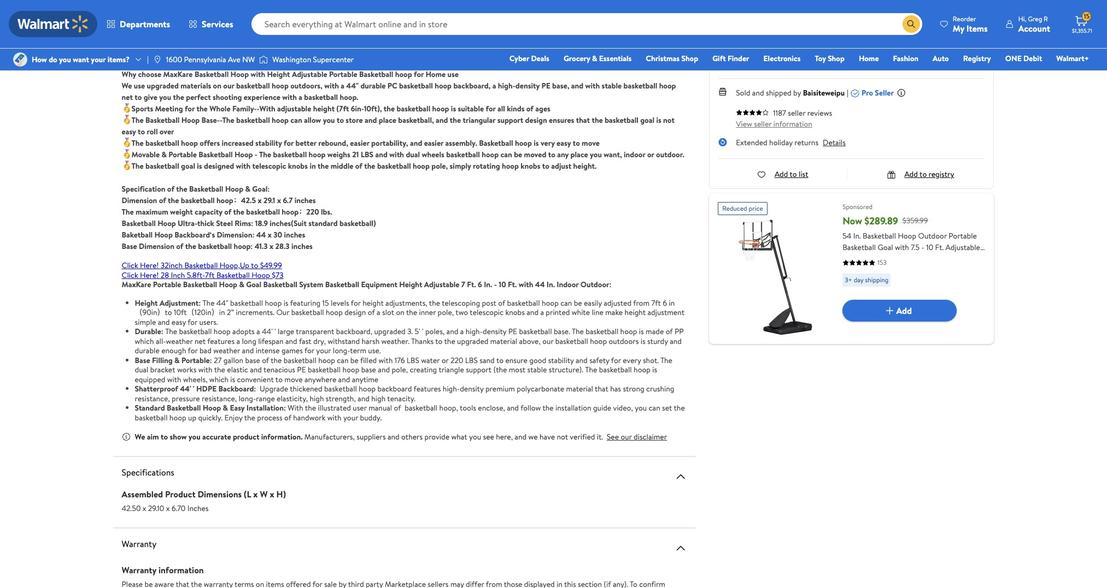 Task type: describe. For each thing, give the bounding box(es) containing it.
washington supercenter
[[272, 54, 354, 65]]

height inside why choose maxkare basketball hoop with height adjustable portable basketball hoop for home use we use upgraded materials on our basketball hoop outdoors, with a 44" durable pc basketball hoop backboard, a high-density pe base, and with stable basketball hoop net to give you the perfect shooting experience with a basketball hoop. 🥇sports meeting for the whole family--with adjustable height (7ft 6in-10ft), the basketball hoop is suitable for all kinds of ages 🥇the basketball hoop base--the basketball hoop can allow you to store and place basketball, and the triangular support design ensures that the basketball goal is not easy to roll over 🥇the basketball hoop offers increased stability for better rebound, easier portability, and easier assembly. basketball hoop is very easy to move 🥇movable & portable basketball hoop - the basketball hoop weighs 21 lbs and with dual wheels basketball hoop can be moved to any place you want, indoor or outdoor. 🥇the basketball goal is designed with telescopic knobs in the middle of the basketball hoop pole, simply rotating hoop knobs to adjust height.
[[267, 69, 290, 80]]

portable:
[[182, 355, 212, 366]]

post
[[482, 298, 497, 309]]

washington
[[272, 54, 311, 65]]

hoop down maximum
[[154, 230, 173, 241]]

backboard, inside the basketball hoop adopts a 44' ' large transparent backboard, upgraded 3. 5' ' poles, and a high-density pe basketball base. the basketball hoop is made of pp which all-weather net features a long lifespan and fast dry, withstand harsh weather. thanks to the upgraded material above, our basketball hoop outdoors is sturdy and durable enough for bad weather and intense games for your long-term use.
[[336, 326, 372, 337]]

can inside 'with the illustrated user manual of  basketball hoop, tools enclose, and follow the installation guide video, you can set the basketball hoop up quickly. enjoy the process of handwork with your buddy.'
[[649, 403, 660, 414]]

0 vertical spatial home
[[859, 53, 879, 64]]

with left 27
[[198, 365, 213, 376]]

every
[[623, 355, 641, 366]]

0 vertical spatial easy
[[122, 126, 136, 137]]

0 horizontal spatial height
[[135, 298, 158, 309]]

1 click from the top
[[122, 260, 138, 271]]

quickly.
[[198, 413, 223, 424]]

hoop up moved on the left top
[[515, 138, 532, 149]]

0 horizontal spatial use
[[134, 80, 145, 91]]

product details image
[[674, 49, 688, 62]]

items?
[[108, 54, 130, 65]]

be inside 27 gallon base of the basketball hoop can be filled with 176 lbs water or 220 lbs sand to ensure good stability and safety for every shot. the dual bracket works with the elastic and tenacious pe basketball hoop base and pole, creating triangle support (the most stable structure). the basketball hoop is equipped with wheels, which is convenient to move anywhere and anytime
[[350, 355, 359, 366]]

features inside upgrade thickened basketball hoop backboard features high-density premium polycarbonate material that has strong crushing resistance, pressure resistance, long-range elasticity, high strength, and high tenacity.
[[414, 384, 441, 395]]

1 horizontal spatial pennsylvania
[[777, 54, 820, 65]]

electronics
[[764, 53, 801, 64]]

1 vertical spatial portable
[[169, 149, 197, 160]]

4.1879 stars out of 5, based on 1187 seller reviews element
[[736, 109, 769, 116]]

hoop,
[[439, 403, 458, 414]]

hoop left filled
[[343, 365, 359, 376]]

basketball inside upgrade thickened basketball hoop backboard features high-density premium polycarbonate material that has strong crushing resistance, pressure resistance, long-range elasticity, high strength, and high tenacity.
[[324, 384, 357, 395]]

hoop right rotating
[[502, 161, 519, 172]]

（90in）to
[[135, 307, 172, 318]]

use.
[[368, 346, 381, 357]]

Walmart Site-Wide search field
[[251, 13, 922, 35]]

x right 41.3
[[270, 241, 274, 252]]

0 horizontal spatial weather
[[166, 336, 193, 347]]

games
[[282, 346, 303, 357]]

on inside why choose maxkare basketball hoop with height adjustable portable basketball hoop for home use we use upgraded materials on our basketball hoop outdoors, with a 44" durable pc basketball hoop backboard, a high-density pe base, and with stable basketball hoop net to give you the perfect shooting experience with a basketball hoop. 🥇sports meeting for the whole family--with adjustable height (7ft 6in-10ft), the basketball hoop is suitable for all kinds of ages 🥇the basketball hoop base--the basketball hoop can allow you to store and place basketball, and the triangular support design ensures that the basketball goal is not easy to roll over 🥇the basketball hoop offers increased stability for better rebound, easier portability, and easier assembly. basketball hoop is very easy to move 🥇movable & portable basketball hoop - the basketball hoop weighs 21 lbs and with dual wheels basketball hoop can be moved to any place you want, indoor or outdoor. 🥇the basketball goal is designed with telescopic knobs in the middle of the basketball hoop pole, simply rotating hoop knobs to adjust height.
[[213, 80, 221, 91]]

hoop up strong
[[634, 365, 651, 376]]

pe inside why choose maxkare basketball hoop with height adjustable portable basketball hoop for home use we use upgraded materials on our basketball hoop outdoors, with a 44" durable pc basketball hoop backboard, a high-density pe base, and with stable basketball hoop net to give you the perfect shooting experience with a basketball hoop. 🥇sports meeting for the whole family--with adjustable height (7ft 6in-10ft), the basketball hoop is suitable for all kinds of ages 🥇the basketball hoop base--the basketball hoop can allow you to store and place basketball, and the triangular support design ensures that the basketball goal is not easy to roll over 🥇the basketball hoop offers increased stability for better rebound, easier portability, and easier assembly. basketball hoop is very easy to move 🥇movable & portable basketball hoop - the basketball hoop weighs 21 lbs and with dual wheels basketball hoop can be moved to any place you want, indoor or outdoor. 🥇the basketball goal is designed with telescopic knobs in the middle of the basketball hoop pole, simply rotating hoop knobs to adjust height.
[[542, 80, 551, 91]]

with up experience
[[251, 69, 265, 80]]

hoop up rotating
[[482, 149, 499, 160]]

telescopic inside why choose maxkare basketball hoop with height adjustable portable basketball hoop for home use we use upgraded materials on our basketball hoop outdoors, with a 44" durable pc basketball hoop backboard, a high-density pe base, and with stable basketball hoop net to give you the perfect shooting experience with a basketball hoop. 🥇sports meeting for the whole family--with adjustable height (7ft 6in-10ft), the basketball hoop is suitable for all kinds of ages 🥇the basketball hoop base--the basketball hoop can allow you to store and place basketball, and the triangular support design ensures that the basketball goal is not easy to roll over 🥇the basketball hoop offers increased stability for better rebound, easier portability, and easier assembly. basketball hoop is very easy to move 🥇movable & portable basketball hoop - the basketball hoop weighs 21 lbs and with dual wheels basketball hoop can be moved to any place you want, indoor or outdoor. 🥇the basketball goal is designed with telescopic knobs in the middle of the basketball hoop pole, simply rotating hoop knobs to adjust height.
[[252, 161, 286, 172]]

44' inside the basketball hoop adopts a 44' ' large transparent backboard, upgraded 3. 5' ' poles, and a high-density pe basketball base. the basketball hoop is made of pp which all-weather net features a long lifespan and fast dry, withstand harsh weather. thanks to the upgraded material above, our basketball hoop outdoors is sturdy and durable enough for bad weather and intense games for your long-term use.
[[262, 326, 273, 337]]

or inside why choose maxkare basketball hoop with height adjustable portable basketball hoop for home use we use upgraded materials on our basketball hoop outdoors, with a 44" durable pc basketball hoop backboard, a high-density pe base, and with stable basketball hoop net to give you the perfect shooting experience with a basketball hoop. 🥇sports meeting for the whole family--with adjustable height (7ft 6in-10ft), the basketball hoop is suitable for all kinds of ages 🥇the basketball hoop base--the basketball hoop can allow you to store and place basketball, and the triangular support design ensures that the basketball goal is not easy to roll over 🥇the basketball hoop offers increased stability for better rebound, easier portability, and easier assembly. basketball hoop is very easy to move 🥇movable & portable basketball hoop - the basketball hoop weighs 21 lbs and with dual wheels basketball hoop can be moved to any place you want, indoor or outdoor. 🥇the basketball goal is designed with telescopic knobs in the middle of the basketball hoop pole, simply rotating hoop knobs to adjust height.
[[647, 149, 654, 160]]

to up 🥇sports
[[135, 92, 142, 103]]

and left the fast at the bottom of page
[[285, 336, 297, 347]]

walmart+ link
[[1052, 53, 1094, 65]]

account
[[1019, 22, 1051, 34]]

the inside the basketball hoop adopts a 44' ' large transparent backboard, upgraded 3. 5' ' poles, and a high-density pe basketball base. the basketball hoop is made of pp which all-weather net features a long lifespan and fast dry, withstand harsh weather. thanks to the upgraded material above, our basketball hoop outdoors is sturdy and durable enough for bad weather and intense games for your long-term use.
[[444, 336, 455, 347]]

net inside the basketball hoop adopts a 44' ' large transparent backboard, upgraded 3. 5' ' poles, and a high-density pe basketball base. the basketball hoop is made of pp which all-weather net features a long lifespan and fast dry, withstand harsh weather. thanks to the upgraded material above, our basketball hoop outdoors is sturdy and durable enough for bad weather and intense games for your long-term use.
[[195, 336, 206, 347]]

good
[[530, 355, 546, 366]]

add for add
[[897, 305, 912, 317]]

give
[[144, 92, 157, 103]]

made
[[646, 326, 664, 337]]

2 🥇the from the top
[[122, 138, 144, 149]]

hoop:
[[234, 241, 253, 252]]

be inside the 44" basketball hoop is featuring 15 levels for height adjustments, the telescoping post of basketball hoop can be easily adjusted from 7ft 6 in （90in）to 10ft（120in）in 2" increments. our basketball hoop design of a slot on the inner pole, two telescopic knobs and a printed white line make height adjustment simple and easy for users.
[[574, 298, 582, 309]]

hoop down increased
[[235, 149, 253, 160]]

net inside why choose maxkare basketball hoop with height adjustable portable basketball hoop for home use we use upgraded materials on our basketball hoop outdoors, with a 44" durable pc basketball hoop backboard, a high-density pe base, and with stable basketball hoop net to give you the perfect shooting experience with a basketball hoop. 🥇sports meeting for the whole family--with adjustable height (7ft 6in-10ft), the basketball hoop is suitable for all kinds of ages 🥇the basketball hoop base--the basketball hoop can allow you to store and place basketball, and the triangular support design ensures that the basketball goal is not easy to roll over 🥇the basketball hoop offers increased stability for better rebound, easier portability, and easier assembly. basketball hoop is very easy to move 🥇movable & portable basketball hoop - the basketball hoop weighs 21 lbs and with dual wheels basketball hoop can be moved to any place you want, indoor or outdoor. 🥇the basketball goal is designed with telescopic knobs in the middle of the basketball hoop pole, simply rotating hoop knobs to adjust height.
[[122, 92, 133, 103]]

basketball up transparent
[[291, 307, 324, 318]]

0 vertical spatial 15
[[1084, 12, 1090, 21]]

process
[[257, 413, 283, 424]]

2 vertical spatial inches
[[292, 241, 313, 252]]

and left 'printed'
[[527, 307, 539, 318]]

easily
[[584, 298, 602, 309]]

you right allow
[[323, 115, 335, 126]]

a up hoop.
[[341, 80, 345, 91]]

dry,
[[313, 336, 326, 347]]

0 vertical spatial use
[[448, 69, 459, 80]]

and down 10ft),
[[365, 115, 377, 126]]

hoop down wheels
[[413, 161, 430, 172]]

basketball up "18.9"
[[246, 207, 280, 218]]

basketball up experience
[[236, 80, 270, 91]]

of up maximum
[[159, 195, 166, 206]]

and right base,
[[571, 80, 584, 91]]

and down portability,
[[375, 149, 388, 160]]

ages
[[536, 103, 551, 114]]

to left "registry"
[[920, 169, 927, 180]]

of down backboard's
[[176, 241, 183, 252]]

1 vertical spatial inches
[[284, 230, 305, 241]]

not inside why choose maxkare basketball hoop with height adjustable portable basketball hoop for home use we use upgraded materials on our basketball hoop outdoors, with a 44" durable pc basketball hoop backboard, a high-density pe base, and with stable basketball hoop net to give you the perfect shooting experience with a basketball hoop. 🥇sports meeting for the whole family--with adjustable height (7ft 6in-10ft), the basketball hoop is suitable for all kinds of ages 🥇the basketball hoop base--the basketball hoop can allow you to store and place basketball, and the triangular support design ensures that the basketball goal is not easy to roll over 🥇the basketball hoop offers increased stability for better rebound, easier portability, and easier assembly. basketball hoop is very easy to move 🥇movable & portable basketball hoop - the basketball hoop weighs 21 lbs and with dual wheels basketball hoop can be moved to any place you want, indoor or outdoor. 🥇the basketball goal is designed with telescopic knobs in the middle of the basketball hoop pole, simply rotating hoop knobs to adjust height.
[[663, 115, 675, 126]]

the right 'base.' at the bottom of page
[[572, 326, 584, 337]]

and left "others"
[[388, 432, 400, 443]]

1 horizontal spatial 44
[[535, 279, 545, 290]]

height inside why choose maxkare basketball hoop with height adjustable portable basketball hoop for home use we use upgraded materials on our basketball hoop outdoors, with a 44" durable pc basketball hoop backboard, a high-density pe base, and with stable basketball hoop net to give you the perfect shooting experience with a basketball hoop. 🥇sports meeting for the whole family--with adjustable height (7ft 6in-10ft), the basketball hoop is suitable for all kinds of ages 🥇the basketball hoop base--the basketball hoop can allow you to store and place basketball, and the triangular support design ensures that the basketball goal is not easy to roll over 🥇the basketball hoop offers increased stability for better rebound, easier portability, and easier assembly. basketball hoop is very easy to move 🥇movable & portable basketball hoop - the basketball hoop weighs 21 lbs and with dual wheels basketball hoop can be moved to any place you want, indoor or outdoor. 🥇the basketball goal is designed with telescopic knobs in the middle of the basketball hoop pole, simply rotating hoop knobs to adjust height.
[[313, 103, 335, 114]]

shooting
[[213, 92, 242, 103]]

a left long
[[237, 336, 240, 347]]

available
[[937, 22, 961, 31]]

to inside the basketball hoop adopts a 44' ' large transparent backboard, upgraded 3. 5' ' poles, and a high-density pe basketball base. the basketball hoop is made of pp which all-weather net features a long lifespan and fast dry, withstand harsh weather. thanks to the upgraded material above, our basketball hoop outdoors is sturdy and durable enough for bad weather and intense games for your long-term use.
[[435, 336, 443, 347]]

hoop left offers
[[181, 138, 198, 149]]

better
[[296, 138, 317, 149]]

2 horizontal spatial height
[[399, 279, 422, 290]]

warranty image
[[674, 543, 688, 556]]

pole, inside 27 gallon base of the basketball hoop can be filled with 176 lbs water or 220 lbs sand to ensure good stability and safety for every shot. the dual bracket works with the elastic and tenacious pe basketball hoop base and pole, creating triangle support (the most stable structure). the basketball hoop is equipped with wheels, which is convenient to move anywhere and anytime
[[392, 365, 408, 376]]

reorder my items
[[953, 14, 988, 34]]

is up outdoor.
[[656, 115, 662, 126]]

for left all
[[486, 103, 496, 114]]

can left moved on the left top
[[501, 149, 512, 160]]

whole
[[210, 103, 231, 114]]

to left the roll
[[138, 126, 145, 137]]

all
[[498, 103, 505, 114]]

basketball up has on the right
[[599, 365, 632, 376]]

basketball left hoop,
[[405, 403, 438, 414]]

auto
[[933, 53, 949, 64]]

1 horizontal spatial goal
[[641, 115, 655, 126]]

basketball right post
[[507, 298, 540, 309]]

reduced price
[[723, 204, 763, 213]]

hoop up basketball,
[[432, 103, 449, 114]]

x left 29.1
[[258, 195, 262, 206]]

delivery for not
[[928, 12, 956, 23]]

2 horizontal spatial '
[[422, 326, 424, 337]]

telescopic inside the 44" basketball hoop is featuring 15 levels for height adjustments, the telescoping post of basketball hoop can be easily adjusted from 7ft 6 in （90in）to 10ft（120in）in 2" increments. our basketball hoop design of a slot on the inner pole, two telescopic knobs and a printed white line make height adjustment simple and easy for users.
[[470, 307, 504, 318]]

above,
[[519, 336, 541, 347]]

to inside click here! 32inch basketball hoop,up to $49.99 click here! 28 inch 5.8ft-7ft basketball hoop $73
[[251, 260, 258, 271]]

show
[[170, 432, 187, 443]]

fashion
[[893, 53, 919, 64]]

0 horizontal spatial 6
[[478, 279, 482, 290]]

outdoor.
[[656, 149, 685, 160]]

6 inside the 44" basketball hoop is featuring 15 levels for height adjustments, the telescoping post of basketball hoop can be easily adjusted from 7ft 6 in （90in）to 10ft（120in）in 2" increments. our basketball hoop design of a slot on the inner pole, two telescopic knobs and a printed white line make height adjustment simple and easy for users.
[[663, 298, 667, 309]]

5'
[[415, 326, 420, 337]]

standard basketball hoop & easy installation:
[[135, 403, 286, 414]]

base inside specification of the basketball hoop & goal: dimension of the basketball hoop：42.5 x 29.1 x 6.7 inches the maximum weight capacity of the basketball hoop：220 lbs. basketball hoop ultra-thick steel rims: 18.9 inches(suit standard basketball) baketball hoop backboard's dimension: 44 x 30 inches base dimension of the basketball hoop: 41.3 x 28.3 inches
[[122, 241, 137, 252]]

2 horizontal spatial lbs
[[465, 355, 478, 366]]

stability inside 27 gallon base of the basketball hoop can be filled with 176 lbs water or 220 lbs sand to ensure good stability and safety for every shot. the dual bracket works with the elastic and tenacious pe basketball hoop base and pole, creating triangle support (the most stable structure). the basketball hoop is equipped with wheels, which is convenient to move anywhere and anytime
[[548, 355, 574, 366]]

1 vertical spatial we
[[135, 432, 145, 443]]

day
[[854, 276, 864, 285]]

do
[[49, 54, 57, 65]]

gift finder
[[713, 53, 750, 64]]

the down whole
[[222, 115, 234, 126]]

support inside 27 gallon base of the basketball hoop can be filled with 176 lbs water or 220 lbs sand to ensure good stability and safety for every shot. the dual bracket works with the elastic and tenacious pe basketball hoop base and pole, creating triangle support (the most stable structure). the basketball hoop is equipped with wheels, which is convenient to move anywhere and anytime
[[466, 365, 492, 376]]

that inside why choose maxkare basketball hoop with height adjustable portable basketball hoop for home use we use upgraded materials on our basketball hoop outdoors, with a 44" durable pc basketball hoop backboard, a high-density pe base, and with stable basketball hoop net to give you the perfect shooting experience with a basketball hoop. 🥇sports meeting for the whole family--with adjustable height (7ft 6in-10ft), the basketball hoop is suitable for all kinds of ages 🥇the basketball hoop base--the basketball hoop can allow you to store and place basketball, and the triangular support design ensures that the basketball goal is not easy to roll over 🥇the basketball hoop offers increased stability for better rebound, easier portability, and easier assembly. basketball hoop is very easy to move 🥇movable & portable basketball hoop - the basketball hoop weighs 21 lbs and with dual wheels basketball hoop can be moved to any place you want, indoor or outdoor. 🥇the basketball goal is designed with telescopic knobs in the middle of the basketball hoop pole, simply rotating hoop knobs to adjust height.
[[576, 115, 590, 126]]

(7ft
[[337, 103, 349, 114]]

enclose,
[[478, 403, 505, 414]]

crushing
[[646, 384, 675, 395]]

with down 'grocery & essentials'
[[585, 80, 600, 91]]

0 horizontal spatial base
[[245, 355, 260, 366]]

services
[[202, 18, 233, 30]]

tenacious
[[264, 365, 295, 376]]

safety
[[590, 355, 610, 366]]

make
[[606, 307, 623, 318]]

walmart+
[[1057, 53, 1089, 64]]

dimensions
[[198, 489, 242, 501]]

0 horizontal spatial nw
[[242, 54, 255, 65]]

hoop down adjustable
[[272, 115, 289, 126]]

for up basketball,
[[414, 69, 424, 80]]

which inside the basketball hoop adopts a 44' ' large transparent backboard, upgraded 3. 5' ' poles, and a high-density pe basketball base. the basketball hoop is made of pp which all-weather net features a long lifespan and fast dry, withstand harsh weather. thanks to the upgraded material above, our basketball hoop outdoors is sturdy and durable enough for bad weather and intense games for your long-term use.
[[135, 336, 154, 347]]

& left goal
[[239, 279, 244, 290]]

easy
[[230, 403, 245, 414]]

you right show
[[189, 432, 201, 443]]

2 horizontal spatial our
[[621, 432, 632, 443]]

design inside why choose maxkare basketball hoop with height adjustable portable basketball hoop for home use we use upgraded materials on our basketball hoop outdoors, with a 44" durable pc basketball hoop backboard, a high-density pe base, and with stable basketball hoop net to give you the perfect shooting experience with a basketball hoop. 🥇sports meeting for the whole family--with adjustable height (7ft 6in-10ft), the basketball hoop is suitable for all kinds of ages 🥇the basketball hoop base--the basketball hoop can allow you to store and place basketball, and the triangular support design ensures that the basketball goal is not easy to roll over 🥇the basketball hoop offers increased stability for better rebound, easier portability, and easier assembly. basketball hoop is very easy to move 🥇movable & portable basketball hoop - the basketball hoop weighs 21 lbs and with dual wheels basketball hoop can be moved to any place you want, indoor or outdoor. 🥇the basketball goal is designed with telescopic knobs in the middle of the basketball hoop pole, simply rotating hoop knobs to adjust height.
[[525, 115, 547, 126]]

is inside the 44" basketball hoop is featuring 15 levels for height adjustments, the telescoping post of basketball hoop can be easily adjusted from 7ft 6 in （90in）to 10ft（120in）in 2" increments. our basketball hoop design of a slot on the inner pole, two telescopic knobs and a printed white line make height adjustment simple and easy for users.
[[284, 298, 289, 309]]

our inside why choose maxkare basketball hoop with height adjustable portable basketball hoop for home use we use upgraded materials on our basketball hoop outdoors, with a 44" durable pc basketball hoop backboard, a high-density pe base, and with stable basketball hoop net to give you the perfect shooting experience with a basketball hoop. 🥇sports meeting for the whole family--with adjustable height (7ft 6in-10ft), the basketball hoop is suitable for all kinds of ages 🥇the basketball hoop base--the basketball hoop can allow you to store and place basketball, and the triangular support design ensures that the basketball goal is not easy to roll over 🥇the basketball hoop offers increased stability for better rebound, easier portability, and easier assembly. basketball hoop is very easy to move 🥇movable & portable basketball hoop - the basketball hoop weighs 21 lbs and with dual wheels basketball hoop can be moved to any place you want, indoor or outdoor. 🥇the basketball goal is designed with telescopic knobs in the middle of the basketball hoop pole, simply rotating hoop knobs to adjust height.
[[223, 80, 234, 91]]

and up strength,
[[338, 374, 350, 385]]

shop for toy shop
[[828, 53, 845, 64]]

adjustable
[[277, 103, 311, 114]]

adjustment
[[648, 307, 685, 318]]

cyber
[[510, 53, 529, 64]]

hoop down the hoop,up
[[219, 279, 237, 290]]

1 high from the left
[[310, 393, 324, 404]]

0 vertical spatial portable
[[329, 69, 357, 80]]

1 vertical spatial information
[[159, 565, 204, 577]]

the inside the 44" basketball hoop is featuring 15 levels for height adjustments, the telescoping post of basketball hoop can be easily adjusted from 7ft 6 in （90in）to 10ft（120in）in 2" increments. our basketball hoop design of a slot on the inner pole, two telescopic knobs and a printed white line make height adjustment simple and easy for users.
[[203, 298, 215, 309]]

hoop inside 'with the illustrated user manual of  basketball hoop, tools enclose, and follow the installation guide video, you can set the basketball hoop up quickly. enjoy the process of handwork with your buddy.'
[[169, 413, 186, 424]]

adjustable inside why choose maxkare basketball hoop with height adjustable portable basketball hoop for home use we use upgraded materials on our basketball hoop outdoors, with a 44" durable pc basketball hoop backboard, a high-density pe base, and with stable basketball hoop net to give you the perfect shooting experience with a basketball hoop. 🥇sports meeting for the whole family--with adjustable height (7ft 6in-10ft), the basketball hoop is suitable for all kinds of ages 🥇the basketball hoop base--the basketball hoop can allow you to store and place basketball, and the triangular support design ensures that the basketball goal is not easy to roll over 🥇the basketball hoop offers increased stability for better rebound, easier portability, and easier assembly. basketball hoop is very easy to move 🥇movable & portable basketball hoop - the basketball hoop weighs 21 lbs and with dual wheels basketball hoop can be moved to any place you want, indoor or outdoor. 🥇the basketball goal is designed with telescopic knobs in the middle of the basketball hoop pole, simply rotating hoop knobs to adjust height.
[[292, 69, 327, 80]]

move inside why choose maxkare basketball hoop with height adjustable portable basketball hoop for home use we use upgraded materials on our basketball hoop outdoors, with a 44" durable pc basketball hoop backboard, a high-density pe base, and with stable basketball hoop net to give you the perfect shooting experience with a basketball hoop. 🥇sports meeting for the whole family--with adjustable height (7ft 6in-10ft), the basketball hoop is suitable for all kinds of ages 🥇the basketball hoop base--the basketball hoop can allow you to store and place basketball, and the triangular support design ensures that the basketball goal is not easy to roll over 🥇the basketball hoop offers increased stability for better rebound, easier portability, and easier assembly. basketball hoop is very easy to move 🥇movable & portable basketball hoop - the basketball hoop weighs 21 lbs and with dual wheels basketball hoop can be moved to any place you want, indoor or outdoor. 🥇the basketball goal is designed with telescopic knobs in the middle of the basketball hoop pole, simply rotating hoop knobs to adjust height.
[[582, 138, 600, 149]]

add to cart image
[[883, 305, 897, 318]]

to left list
[[790, 169, 797, 180]]

1 horizontal spatial nw
[[836, 54, 849, 65]]

1 horizontal spatial '
[[275, 326, 276, 337]]

two
[[456, 307, 468, 318]]

0 horizontal spatial not
[[557, 432, 568, 443]]

basketball up capacity
[[181, 195, 215, 206]]

add for add to list
[[775, 169, 788, 180]]

basketball down christmas at the top right of page
[[624, 80, 658, 91]]

thickened
[[290, 384, 322, 395]]

pressure
[[172, 393, 200, 404]]

equipment
[[361, 279, 398, 290]]

for right games
[[305, 346, 314, 357]]

to up height. at the right top
[[573, 138, 580, 149]]

see
[[607, 432, 619, 443]]

& inside specification of the basketball hoop & goal: dimension of the basketball hoop：42.5 x 29.1 x 6.7 inches the maximum weight capacity of the basketball hoop：220 lbs. basketball hoop ultra-thick steel rims: 18.9 inches(suit standard basketball) baketball hoop backboard's dimension: 44 x 30 inches base dimension of the basketball hoop: 41.3 x 28.3 inches
[[245, 184, 250, 195]]

& right filling
[[174, 355, 180, 366]]

tenacity.
[[387, 393, 416, 404]]

sand
[[480, 355, 495, 366]]

0 horizontal spatial 1600
[[166, 54, 182, 65]]

0 horizontal spatial your
[[91, 54, 106, 65]]

hoop up shooting
[[231, 69, 249, 80]]

0 horizontal spatial 44'
[[180, 384, 191, 395]]

moved
[[524, 149, 547, 160]]

1 horizontal spatial ave
[[822, 54, 834, 65]]

gift finder link
[[708, 53, 754, 65]]

specification of the basketball hoop & goal: dimension of the basketball hoop：42.5 x 29.1 x 6.7 inches the maximum weight capacity of the basketball hoop：220 lbs. basketball hoop ultra-thick steel rims: 18.9 inches(suit standard basketball) baketball hoop backboard's dimension: 44 x 30 inches base dimension of the basketball hoop: 41.3 x 28.3 inches
[[122, 184, 376, 252]]

why choose maxkare basketball hoop with height adjustable portable basketball hoop for home use we use upgraded materials on our basketball hoop outdoors, with a 44" durable pc basketball hoop backboard, a high-density pe base, and with stable basketball hoop net to give you the perfect shooting experience with a basketball hoop. 🥇sports meeting for the whole family--with adjustable height (7ft 6in-10ft), the basketball hoop is suitable for all kinds of ages 🥇the basketball hoop base--the basketball hoop can allow you to store and place basketball, and the triangular support design ensures that the basketball goal is not easy to roll over 🥇the basketball hoop offers increased stability for better rebound, easier portability, and easier assembly. basketball hoop is very easy to move 🥇movable & portable basketball hoop - the basketball hoop weighs 21 lbs and with dual wheels basketball hoop can be moved to any place you want, indoor or outdoor. 🥇the basketball goal is designed with telescopic knobs in the middle of the basketball hoop pole, simply rotating hoop knobs to adjust height.
[[122, 69, 685, 172]]

a down outdoors, on the left
[[299, 92, 302, 103]]

1 horizontal spatial |
[[847, 88, 849, 98]]

0 horizontal spatial maxkare
[[122, 279, 151, 290]]

can inside 27 gallon base of the basketball hoop can be filled with 176 lbs water or 220 lbs sand to ensure good stability and safety for every shot. the dual bracket works with the elastic and tenacious pe basketball hoop base and pole, creating triangle support (the most stable structure). the basketball hoop is equipped with wheels, which is convenient to move anywhere and anytime
[[337, 355, 349, 366]]

3 🥇the from the top
[[122, 161, 144, 172]]

anytime
[[352, 374, 379, 385]]

of left the slot
[[368, 307, 375, 318]]

44" inside why choose maxkare basketball hoop with height adjustable portable basketball hoop for home use we use upgraded materials on our basketball hoop outdoors, with a 44" durable pc basketball hoop backboard, a high-density pe base, and with stable basketball hoop net to give you the perfect shooting experience with a basketball hoop. 🥇sports meeting for the whole family--with adjustable height (7ft 6in-10ft), the basketball hoop is suitable for all kinds of ages 🥇the basketball hoop base--the basketball hoop can allow you to store and place basketball, and the triangular support design ensures that the basketball goal is not easy to roll over 🥇the basketball hoop offers increased stability for better rebound, easier portability, and easier assembly. basketball hoop is very easy to move 🥇movable & portable basketball hoop - the basketball hoop weighs 21 lbs and with dual wheels basketball hoop can be moved to any place you want, indoor or outdoor. 🥇the basketball goal is designed with telescopic knobs in the middle of the basketball hoop pole, simply rotating hoop knobs to adjust height.
[[346, 80, 359, 91]]

inch
[[171, 270, 185, 281]]

is left suitable
[[451, 103, 456, 114]]

3.
[[407, 326, 413, 337]]

we
[[529, 432, 538, 443]]

upgraded inside why choose maxkare basketball hoop with height adjustable portable basketball hoop for home use we use upgraded materials on our basketball hoop outdoors, with a 44" durable pc basketball hoop backboard, a high-density pe base, and with stable basketball hoop net to give you the perfect shooting experience with a basketball hoop. 🥇sports meeting for the whole family--with adjustable height (7ft 6in-10ft), the basketball hoop is suitable for all kinds of ages 🥇the basketball hoop base--the basketball hoop can allow you to store and place basketball, and the triangular support design ensures that the basketball goal is not easy to roll over 🥇the basketball hoop offers increased stability for better rebound, easier portability, and easier assembly. basketball hoop is very easy to move 🥇movable & portable basketball hoop - the basketball hoop weighs 21 lbs and with dual wheels basketball hoop can be moved to any place you want, indoor or outdoor. 🥇the basketball goal is designed with telescopic knobs in the middle of the basketball hoop pole, simply rotating hoop knobs to adjust height.
[[147, 80, 179, 91]]

up
[[188, 413, 196, 424]]

1600 pennsylvania ave nw button
[[760, 54, 849, 65]]

view
[[736, 119, 752, 130]]

specifications image
[[674, 471, 688, 484]]

41.3
[[255, 241, 268, 252]]

pp
[[675, 326, 684, 337]]

basketball down goal
[[230, 298, 263, 309]]

1 vertical spatial easy
[[557, 138, 571, 149]]

christmas shop
[[646, 53, 698, 64]]

0 horizontal spatial product
[[122, 45, 152, 57]]

to up elasticity,
[[276, 374, 283, 385]]

dual inside why choose maxkare basketball hoop with height adjustable portable basketball hoop for home use we use upgraded materials on our basketball hoop outdoors, with a 44" durable pc basketball hoop backboard, a high-density pe base, and with stable basketball hoop net to give you the perfect shooting experience with a basketball hoop. 🥇sports meeting for the whole family--with adjustable height (7ft 6in-10ft), the basketball hoop is suitable for all kinds of ages 🥇the basketball hoop base--the basketball hoop can allow you to store and place basketball, and the triangular support design ensures that the basketball goal is not easy to roll over 🥇the basketball hoop offers increased stability for better rebound, easier portability, and easier assembly. basketball hoop is very easy to move 🥇movable & portable basketball hoop - the basketball hoop weighs 21 lbs and with dual wheels basketball hoop can be moved to any place you want, indoor or outdoor. 🥇the basketball goal is designed with telescopic knobs in the middle of the basketball hoop pole, simply rotating hoop knobs to adjust height.
[[406, 149, 420, 160]]

our
[[276, 307, 289, 318]]

1 horizontal spatial lbs
[[407, 355, 419, 366]]

7ft inside the 44" basketball hoop is featuring 15 levels for height adjustments, the telescoping post of basketball hoop can be easily adjusted from 7ft 6 in （90in）to 10ft（120in）in 2" increments. our basketball hoop design of a slot on the inner pole, two telescopic knobs and a printed white line make height adjustment simple and easy for users.
[[652, 298, 661, 309]]

features inside the basketball hoop adopts a 44' ' large transparent backboard, upgraded 3. 5' ' poles, and a high-density pe basketball base. the basketball hoop is made of pp which all-weather net features a long lifespan and fast dry, withstand harsh weather. thanks to the upgraded material above, our basketball hoop outdoors is sturdy and durable enough for bad weather and intense games for your long-term use.
[[207, 336, 235, 347]]

0 horizontal spatial '
[[193, 384, 195, 395]]

of up weight
[[167, 184, 174, 195]]

warranty for warranty information
[[122, 565, 157, 577]]

of right post
[[498, 298, 505, 309]]

basketball down outdoors, on the left
[[304, 92, 338, 103]]

hoop down better
[[309, 149, 326, 160]]

0 horizontal spatial pennsylvania
[[184, 54, 226, 65]]

high- inside the basketball hoop adopts a 44' ' large transparent backboard, upgraded 3. 5' ' poles, and a high-density pe basketball base. the basketball hoop is made of pp which all-weather net features a long lifespan and fast dry, withstand harsh weather. thanks to the upgraded material above, our basketball hoop outdoors is sturdy and durable enough for bad weather and intense games for your long-term use.
[[466, 326, 483, 337]]

product details
[[122, 45, 179, 57]]

to left adjust
[[542, 161, 550, 172]]

1 horizontal spatial base
[[361, 365, 376, 376]]

click here! 32inch basketball hoop,up to $49.99 link
[[122, 260, 282, 271]]

pe inside 27 gallon base of the basketball hoop can be filled with 176 lbs water or 220 lbs sand to ensure good stability and safety for every shot. the dual bracket works with the elastic and tenacious pe basketball hoop base and pole, creating triangle support (the most stable structure). the basketball hoop is equipped with wheels, which is convenient to move anywhere and anytime
[[297, 365, 306, 376]]

hoop left base-
[[181, 115, 200, 126]]

follow
[[521, 403, 541, 414]]

basketball down the fast at the bottom of page
[[284, 355, 317, 366]]

and right 'simple'
[[158, 317, 170, 328]]

for left users.
[[188, 317, 198, 328]]

x right (l
[[253, 489, 258, 501]]

18.9
[[255, 218, 268, 229]]

1 horizontal spatial place
[[571, 149, 588, 160]]

0 vertical spatial inches
[[295, 195, 316, 206]]

of up steel
[[224, 207, 231, 218]]

and right elastic
[[250, 365, 262, 376]]

and right sold
[[752, 88, 764, 98]]

30
[[274, 230, 282, 241]]

with down the base filling & portable:
[[167, 374, 181, 385]]

shipped
[[766, 88, 792, 98]]

0 horizontal spatial |
[[147, 54, 149, 65]]

move inside 27 gallon base of the basketball hoop can be filled with 176 lbs water or 220 lbs sand to ensure good stability and safety for every shot. the dual bracket works with the elastic and tenacious pe basketball hoop base and pole, creating triangle support (the most stable structure). the basketball hoop is equipped with wheels, which is convenient to move anywhere and anytime
[[285, 374, 303, 385]]

is down gallon
[[230, 374, 235, 385]]

stable inside 27 gallon base of the basketball hoop can be filled with 176 lbs water or 220 lbs sand to ensure good stability and safety for every shot. the dual bracket works with the elastic and tenacious pe basketball hoop base and pole, creating triangle support (the most stable structure). the basketball hoop is equipped with wheels, which is convenient to move anywhere and anytime
[[527, 365, 547, 376]]

you up height. at the right top
[[590, 149, 602, 160]]

easy inside the 44" basketball hoop is featuring 15 levels for height adjustments, the telescoping post of basketball hoop can be easily adjusted from 7ft 6 in （90in）to 10ft（120in）in 2" increments. our basketball hoop design of a slot on the inner pole, two telescopic knobs and a printed white line make height adjustment simple and easy for users.
[[172, 317, 186, 328]]

the 44" basketball hoop is featuring 15 levels for height adjustments, the telescoping post of basketball hoop can be easily adjusted from 7ft 6 in （90in）to 10ft（120in）in 2" increments. our basketball hoop design of a slot on the inner pole, two telescopic knobs and a printed white line make height adjustment simple and easy for users.
[[135, 298, 685, 328]]

free
[[755, 31, 768, 40]]

for right levels
[[351, 298, 361, 309]]

add button
[[843, 300, 957, 322]]

basketball down line
[[586, 326, 619, 337]]

the up 'goal:'
[[259, 149, 271, 160]]

& left easy
[[223, 403, 228, 414]]

 image for washington supercenter
[[259, 54, 268, 65]]

x left 6.7
[[277, 195, 281, 206]]

0 vertical spatial information
[[774, 119, 813, 130]]

product inside assembled product dimensions (l x w x h) 42.50 x 29.10 x 6.70 inches
[[165, 489, 196, 501]]

intent image for pickup image
[[843, 0, 861, 11]]

0 vertical spatial dimension
[[122, 195, 157, 206]]

featuring
[[290, 298, 321, 309]]

adjustments,
[[386, 298, 428, 309]]

warranty information
[[122, 565, 204, 577]]

basketball up basketball,
[[397, 103, 431, 114]]

hoop up "safety"
[[590, 336, 607, 347]]

indoor
[[624, 149, 646, 160]]

1 horizontal spatial upgraded
[[374, 326, 406, 337]]

maxkare inside why choose maxkare basketball hoop with height adjustable portable basketball hoop for home use we use upgraded materials on our basketball hoop outdoors, with a 44" durable pc basketball hoop backboard, a high-density pe base, and with stable basketball hoop net to give you the perfect shooting experience with a basketball hoop. 🥇sports meeting for the whole family--with adjustable height (7ft 6in-10ft), the basketball hoop is suitable for all kinds of ages 🥇the basketball hoop base--the basketball hoop can allow you to store and place basketball, and the triangular support design ensures that the basketball goal is not easy to roll over 🥇the basketball hoop offers increased stability for better rebound, easier portability, and easier assembly. basketball hoop is very easy to move 🥇movable & portable basketball hoop - the basketball hoop weighs 21 lbs and with dual wheels basketball hoop can be moved to any place you want, indoor or outdoor. 🥇the basketball goal is designed with telescopic knobs in the middle of the basketball hoop pole, simply rotating hoop knobs to adjust height.
[[163, 69, 193, 80]]

density inside why choose maxkare basketball hoop with height adjustable portable basketball hoop for home use we use upgraded materials on our basketball hoop outdoors, with a 44" durable pc basketball hoop backboard, a high-density pe base, and with stable basketball hoop net to give you the perfect shooting experience with a basketball hoop. 🥇sports meeting for the whole family--with adjustable height (7ft 6in-10ft), the basketball hoop is suitable for all kinds of ages 🥇the basketball hoop base--the basketball hoop can allow you to store and place basketball, and the triangular support design ensures that the basketball goal is not easy to roll over 🥇the basketball hoop offers increased stability for better rebound, easier portability, and easier assembly. basketball hoop is very easy to move 🥇movable & portable basketball hoop - the basketball hoop weighs 21 lbs and with dual wheels basketball hoop can be moved to any place you want, indoor or outdoor. 🥇the basketball goal is designed with telescopic knobs in the middle of the basketball hoop pole, simply rotating hoop knobs to adjust height.
[[516, 80, 540, 91]]

2 vertical spatial portable
[[153, 279, 181, 290]]

in inside the 44" basketball hoop is featuring 15 levels for height adjustments, the telescoping post of basketball hoop can be easily adjusted from 7ft 6 in （90in）to 10ft（120in）in 2" increments. our basketball hoop design of a slot on the inner pole, two telescopic knobs and a printed white line make height adjustment simple and easy for users.
[[669, 298, 675, 309]]

(l
[[244, 489, 251, 501]]

1 horizontal spatial weather
[[213, 346, 240, 357]]

which inside 27 gallon base of the basketball hoop can be filled with 176 lbs water or 220 lbs sand to ensure good stability and safety for every shot. the dual bracket works with the elastic and tenacious pe basketball hoop base and pole, creating triangle support (the most stable structure). the basketball hoop is equipped with wheels, which is convenient to move anywhere and anytime
[[209, 374, 229, 385]]



Task type: locate. For each thing, give the bounding box(es) containing it.
6 right the from
[[663, 298, 667, 309]]

or
[[647, 149, 654, 160], [442, 355, 449, 366]]

0 horizontal spatial place
[[379, 115, 396, 126]]

hi, greg r account
[[1019, 14, 1051, 34]]

of inside 27 gallon base of the basketball hoop can be filled with 176 lbs water or 220 lbs sand to ensure good stability and safety for every shot. the dual bracket works with the elastic and tenacious pe basketball hoop base and pole, creating triangle support (the most stable structure). the basketball hoop is equipped with wheels, which is convenient to move anywhere and anytime
[[262, 355, 269, 366]]

durable:
[[135, 326, 165, 337]]

1 vertical spatial be
[[574, 298, 582, 309]]

0 horizontal spatial or
[[442, 355, 449, 366]]

height down washington
[[267, 69, 290, 80]]

portable down supercenter
[[329, 69, 357, 80]]

over
[[160, 126, 174, 137]]

with inside 'with the illustrated user manual of  basketball hoop, tools enclose, and follow the installation guide video, you can set the basketball hoop up quickly. enjoy the process of handwork with your buddy.'
[[327, 413, 342, 424]]

goal
[[641, 115, 655, 126], [181, 161, 195, 172]]

44" inside the 44" basketball hoop is featuring 15 levels for height adjustments, the telescoping post of basketball hoop can be easily adjusted from 7ft 6 in （90in）to 10ft（120in）in 2" increments. our basketball hoop design of a slot on the inner pole, two telescopic knobs and a printed white line make height adjustment simple and easy for users.
[[216, 298, 228, 309]]

1 here! from the top
[[140, 260, 159, 271]]

1 horizontal spatial support
[[497, 115, 523, 126]]

resistance, down equipped
[[135, 393, 170, 404]]

1 vertical spatial on
[[396, 307, 405, 318]]

add inside button
[[897, 305, 912, 317]]

 image for 1600 pennsylvania ave nw
[[153, 55, 162, 64]]

0 horizontal spatial adjustable
[[292, 69, 327, 80]]

2 vertical spatial density
[[460, 384, 484, 395]]

backboard, inside why choose maxkare basketball hoop with height adjustable portable basketball hoop for home use we use upgraded materials on our basketball hoop outdoors, with a 44" durable pc basketball hoop backboard, a high-density pe base, and with stable basketball hoop net to give you the perfect shooting experience with a basketball hoop. 🥇sports meeting for the whole family--with adjustable height (7ft 6in-10ft), the basketball hoop is suitable for all kinds of ages 🥇the basketball hoop base--the basketball hoop can allow you to store and place basketball, and the triangular support design ensures that the basketball goal is not easy to roll over 🥇the basketball hoop offers increased stability for better rebound, easier portability, and easier assembly. basketball hoop is very easy to move 🥇movable & portable basketball hoop - the basketball hoop weighs 21 lbs and with dual wheels basketball hoop can be moved to any place you want, indoor or outdoor. 🥇the basketball goal is designed with telescopic knobs in the middle of the basketball hoop pole, simply rotating hoop knobs to adjust height.
[[454, 80, 491, 91]]

pickup button
[[809, 0, 895, 49]]

support
[[497, 115, 523, 126], [466, 365, 492, 376]]

density inside the basketball hoop adopts a 44' ' large transparent backboard, upgraded 3. 5' ' poles, and a high-density pe basketball base. the basketball hoop is made of pp which all-weather net features a long lifespan and fast dry, withstand harsh weather. thanks to the upgraded material above, our basketball hoop outdoors is sturdy and durable enough for bad weather and intense games for your long-term use.
[[483, 326, 507, 337]]

durable inside why choose maxkare basketball hoop with height adjustable portable basketball hoop for home use we use upgraded materials on our basketball hoop outdoors, with a 44" durable pc basketball hoop backboard, a high-density pe base, and with stable basketball hoop net to give you the perfect shooting experience with a basketball hoop. 🥇sports meeting for the whole family--with adjustable height (7ft 6in-10ft), the basketball hoop is suitable for all kinds of ages 🥇the basketball hoop base--the basketball hoop can allow you to store and place basketball, and the triangular support design ensures that the basketball goal is not easy to roll over 🥇the basketball hoop offers increased stability for better rebound, easier portability, and easier assembly. basketball hoop is very easy to move 🥇movable & portable basketball hoop - the basketball hoop weighs 21 lbs and with dual wheels basketball hoop can be moved to any place you want, indoor or outdoor. 🥇the basketball goal is designed with telescopic knobs in the middle of the basketball hoop pole, simply rotating hoop knobs to adjust height.
[[361, 80, 386, 91]]

1 horizontal spatial durable
[[361, 80, 386, 91]]

and down adopts
[[242, 346, 254, 357]]

1 vertical spatial 15
[[322, 298, 329, 309]]

system
[[299, 279, 323, 290]]

- down experience
[[257, 103, 260, 114]]

line
[[592, 307, 604, 318]]

with inside 'with the illustrated user manual of  basketball hoop, tools enclose, and follow the installation guide video, you can set the basketball hoop up quickly. enjoy the process of handwork with your buddy.'
[[288, 403, 303, 414]]

strong
[[623, 384, 645, 395]]

1 vertical spatial support
[[466, 365, 492, 376]]

1 easier from the left
[[350, 138, 370, 149]]

specifications
[[122, 467, 174, 479]]

6 right 7
[[478, 279, 482, 290]]

0 horizontal spatial easier
[[350, 138, 370, 149]]

delivery inside delivery not available
[[928, 12, 956, 23]]

ave
[[228, 54, 241, 65], [822, 54, 834, 65]]

standard
[[135, 403, 165, 414]]

move up height. at the right top
[[582, 138, 600, 149]]

upgraded up sand
[[457, 336, 489, 347]]

2 horizontal spatial upgraded
[[457, 336, 489, 347]]

pe inside the basketball hoop adopts a 44' ' large transparent backboard, upgraded 3. 5' ' poles, and a high-density pe basketball base. the basketball hoop is made of pp which all-weather net features a long lifespan and fast dry, withstand harsh weather. thanks to the upgraded material above, our basketball hoop outdoors is sturdy and durable enough for bad weather and intense games for your long-term use.
[[508, 326, 517, 337]]

1 vertical spatial 44
[[535, 279, 545, 290]]

material
[[490, 336, 517, 347], [566, 384, 593, 395]]

2 resistance, from the left
[[202, 393, 237, 404]]

features up 27
[[207, 336, 235, 347]]

inches right '28.3'
[[292, 241, 313, 252]]

hoop left $73
[[252, 270, 270, 281]]

shop for christmas shop
[[682, 53, 698, 64]]

1 ft. from the left
[[467, 279, 476, 290]]

premium
[[486, 384, 515, 395]]

54 in. basketball hoop outdoor portable basketball goal with 7.5 - 10 ft. adjustable basketball system basketball equipment with wheels for adult kids family indoor and outdoor image
[[718, 220, 834, 336]]

1 horizontal spatial not
[[663, 115, 675, 126]]

r
[[1044, 14, 1048, 23]]

material inside upgrade thickened basketball hoop backboard features high-density premium polycarbonate material that has strong crushing resistance, pressure resistance, long-range elasticity, high strength, and high tenacity.
[[566, 384, 593, 395]]

1 horizontal spatial design
[[525, 115, 547, 126]]

hoop up anywhere
[[318, 355, 335, 366]]

0 vertical spatial adjustable
[[292, 69, 327, 80]]

we inside why choose maxkare basketball hoop with height adjustable portable basketball hoop for home use we use upgraded materials on our basketball hoop outdoors, with a 44" durable pc basketball hoop backboard, a high-density pe base, and with stable basketball hoop net to give you the perfect shooting experience with a basketball hoop. 🥇sports meeting for the whole family--with adjustable height (7ft 6in-10ft), the basketball hoop is suitable for all kinds of ages 🥇the basketball hoop base--the basketball hoop can allow you to store and place basketball, and the triangular support design ensures that the basketball goal is not easy to roll over 🥇the basketball hoop offers increased stability for better rebound, easier portability, and easier assembly. basketball hoop is very easy to move 🥇movable & portable basketball hoop - the basketball hoop weighs 21 lbs and with dual wheels basketball hoop can be moved to any place you want, indoor or outdoor. 🥇the basketball goal is designed with telescopic knobs in the middle of the basketball hoop pole, simply rotating hoop knobs to adjust height.
[[122, 80, 132, 91]]

1 horizontal spatial in
[[669, 298, 675, 309]]

or inside 27 gallon base of the basketball hoop can be filled with 176 lbs water or 220 lbs sand to ensure good stability and safety for every shot. the dual bracket works with the elastic and tenacious pe basketball hoop base and pole, creating triangle support (the most stable structure). the basketball hoop is equipped with wheels, which is convenient to move anywhere and anytime
[[442, 355, 449, 366]]

services button
[[179, 11, 243, 37]]

base
[[122, 241, 137, 252], [135, 355, 150, 366]]

0 vertical spatial 44'
[[262, 326, 273, 337]]

high- down triangle
[[443, 384, 460, 395]]

of inside the basketball hoop adopts a 44' ' large transparent backboard, upgraded 3. 5' ' poles, and a high-density pe basketball base. the basketball hoop is made of pp which all-weather net features a long lifespan and fast dry, withstand harsh weather. thanks to the upgraded material above, our basketball hoop outdoors is sturdy and durable enough for bad weather and intense games for your long-term use.
[[666, 326, 673, 337]]

has
[[610, 384, 621, 395]]

0 horizontal spatial 15
[[322, 298, 329, 309]]

pole, inside why choose maxkare basketball hoop with height adjustable portable basketball hoop for home use we use upgraded materials on our basketball hoop outdoors, with a 44" durable pc basketball hoop backboard, a high-density pe base, and with stable basketball hoop net to give you the perfect shooting experience with a basketball hoop. 🥇sports meeting for the whole family--with adjustable height (7ft 6in-10ft), the basketball hoop is suitable for all kinds of ages 🥇the basketball hoop base--the basketball hoop can allow you to store and place basketball, and the triangular support design ensures that the basketball goal is not easy to roll over 🥇the basketball hoop offers increased stability for better rebound, easier portability, and easier assembly. basketball hoop is very easy to move 🥇movable & portable basketball hoop - the basketball hoop weighs 21 lbs and with dual wheels basketball hoop can be moved to any place you want, indoor or outdoor. 🥇the basketball goal is designed with telescopic knobs in the middle of the basketball hoop pole, simply rotating hoop knobs to adjust height.
[[432, 161, 448, 172]]

hoop inside click here! 32inch basketball hoop,up to $49.99 click here! 28 inch 5.8ft-7ft basketball hoop $73
[[252, 270, 270, 281]]

 image
[[259, 54, 268, 65], [153, 55, 162, 64]]

not
[[924, 22, 935, 31]]

1 horizontal spatial with
[[288, 403, 303, 414]]

dimension down specification
[[122, 195, 157, 206]]

high
[[310, 393, 324, 404], [371, 393, 386, 404]]

1 horizontal spatial  image
[[259, 54, 268, 65]]

knobs down better
[[288, 161, 308, 172]]

essentials
[[599, 53, 632, 64]]

the inside 27 gallon base of the basketball hoop can be filled with 176 lbs water or 220 lbs sand to ensure good stability and safety for every shot. the dual bracket works with the elastic and tenacious pe basketball hoop base and pole, creating triangle support (the most stable structure). the basketball hoop is equipped with wheels, which is convenient to move anywhere and anytime
[[661, 355, 673, 366]]

and right basketball,
[[436, 115, 448, 126]]

0 vertical spatial goal
[[641, 115, 655, 126]]

1 horizontal spatial or
[[647, 149, 654, 160]]

that inside upgrade thickened basketball hoop backboard features high-density premium polycarbonate material that has strong crushing resistance, pressure resistance, long-range elasticity, high strength, and high tenacity.
[[595, 384, 609, 395]]

can inside the 44" basketball hoop is featuring 15 levels for height adjustments, the telescoping post of basketball hoop can be easily adjusted from 7ft 6 in （90in）to 10ft（120in）in 2" increments. our basketball hoop design of a slot on the inner pole, two telescopic knobs and a printed white line make height adjustment simple and easy for users.
[[561, 298, 572, 309]]

0 vertical spatial pe
[[542, 80, 551, 91]]

extended
[[736, 137, 768, 148]]

knobs inside the 44" basketball hoop is featuring 15 levels for height adjustments, the telescoping post of basketball hoop can be easily adjusted from 7ft 6 in （90in）to 10ft（120in）in 2" increments. our basketball hoop design of a slot on the inner pole, two telescopic knobs and a printed white line make height adjustment simple and easy for users.
[[506, 307, 525, 318]]

and left "safety"
[[576, 355, 588, 366]]

pole, down wheels
[[432, 161, 448, 172]]

weather
[[166, 336, 193, 347], [213, 346, 240, 357]]

the inside specification of the basketball hoop & goal: dimension of the basketball hoop：42.5 x 29.1 x 6.7 inches the maximum weight capacity of the basketball hoop：220 lbs. basketball hoop ultra-thick steel rims: 18.9 inches(suit standard basketball) baketball hoop backboard's dimension: 44 x 30 inches base dimension of the basketball hoop: 41.3 x 28.3 inches
[[122, 207, 134, 218]]

1 horizontal spatial stability
[[548, 355, 574, 366]]

pennsylvania
[[184, 54, 226, 65], [777, 54, 820, 65]]

0 vertical spatial support
[[497, 115, 523, 126]]

x left 6.70
[[166, 504, 170, 515]]

material inside the basketball hoop adopts a 44' ' large transparent backboard, upgraded 3. 5' ' poles, and a high-density pe basketball base. the basketball hoop is made of pp which all-weather net features a long lifespan and fast dry, withstand harsh weather. thanks to the upgraded material above, our basketball hoop outdoors is sturdy and durable enough for bad weather and intense games for your long-term use.
[[490, 336, 517, 347]]

to left the any
[[548, 149, 556, 160]]

stability inside why choose maxkare basketball hoop with height adjustable portable basketball hoop for home use we use upgraded materials on our basketball hoop outdoors, with a 44" durable pc basketball hoop backboard, a high-density pe base, and with stable basketball hoop net to give you the perfect shooting experience with a basketball hoop. 🥇sports meeting for the whole family--with adjustable height (7ft 6in-10ft), the basketball hoop is suitable for all kinds of ages 🥇the basketball hoop base--the basketball hoop can allow you to store and place basketball, and the triangular support design ensures that the basketball goal is not easy to roll over 🥇the basketball hoop offers increased stability for better rebound, easier portability, and easier assembly. basketball hoop is very easy to move 🥇movable & portable basketball hoop - the basketball hoop weighs 21 lbs and with dual wheels basketball hoop can be moved to any place you want, indoor or outdoor. 🥇the basketball goal is designed with telescopic knobs in the middle of the basketball hoop pole, simply rotating hoop knobs to adjust height.
[[255, 138, 282, 149]]

x right w
[[270, 489, 274, 501]]

pe up thickened
[[297, 365, 306, 376]]

0 vertical spatial product
[[122, 45, 152, 57]]

that
[[576, 115, 590, 126], [595, 384, 609, 395]]

Search search field
[[251, 13, 922, 35]]

0 vertical spatial we
[[122, 80, 132, 91]]

0 horizontal spatial home
[[426, 69, 446, 80]]

support inside why choose maxkare basketball hoop with height adjustable portable basketball hoop for home use we use upgraded materials on our basketball hoop outdoors, with a 44" durable pc basketball hoop backboard, a high-density pe base, and with stable basketball hoop net to give you the perfect shooting experience with a basketball hoop. 🥇sports meeting for the whole family--with adjustable height (7ft 6in-10ft), the basketball hoop is suitable for all kinds of ages 🥇the basketball hoop base--the basketball hoop can allow you to store and place basketball, and the triangular support design ensures that the basketball goal is not easy to roll over 🥇the basketball hoop offers increased stability for better rebound, easier portability, and easier assembly. basketball hoop is very easy to move 🥇movable & portable basketball hoop - the basketball hoop weighs 21 lbs and with dual wheels basketball hoop can be moved to any place you want, indoor or outdoor. 🥇the basketball goal is designed with telescopic knobs in the middle of the basketball hoop pole, simply rotating hoop knobs to adjust height.
[[497, 115, 523, 126]]

1 vertical spatial our
[[543, 336, 554, 347]]

1 vertical spatial 6
[[663, 298, 667, 309]]

from
[[633, 298, 650, 309]]

2 vertical spatial high-
[[443, 384, 460, 395]]

to down (7ft
[[337, 115, 344, 126]]

1 horizontal spatial adjustable
[[424, 279, 460, 290]]

outdoor:
[[581, 279, 612, 290]]

0 vertical spatial 7ft
[[205, 270, 215, 281]]

2 ft. from the left
[[508, 279, 517, 290]]

be inside why choose maxkare basketball hoop with height adjustable portable basketball hoop for home use we use upgraded materials on our basketball hoop outdoors, with a 44" durable pc basketball hoop backboard, a high-density pe base, and with stable basketball hoop net to give you the perfect shooting experience with a basketball hoop. 🥇sports meeting for the whole family--with adjustable height (7ft 6in-10ft), the basketball hoop is suitable for all kinds of ages 🥇the basketball hoop base--the basketball hoop can allow you to store and place basketball, and the triangular support design ensures that the basketball goal is not easy to roll over 🥇the basketball hoop offers increased stability for better rebound, easier portability, and easier assembly. basketball hoop is very easy to move 🥇movable & portable basketball hoop - the basketball hoop weighs 21 lbs and with dual wheels basketball hoop can be moved to any place you want, indoor or outdoor. 🥇the basketball goal is designed with telescopic knobs in the middle of the basketball hoop pole, simply rotating hoop knobs to adjust height.
[[514, 149, 522, 160]]

your inside 'with the illustrated user manual of  basketball hoop, tools enclose, and follow the installation guide video, you can set the basketball hoop up quickly. enjoy the process of handwork with your buddy.'
[[343, 413, 358, 424]]

of left ages
[[527, 103, 534, 114]]

0 horizontal spatial lbs
[[361, 149, 374, 160]]

height up the adjustments,
[[399, 279, 422, 290]]

support left (the at the left bottom of page
[[466, 365, 492, 376]]

0 horizontal spatial our
[[223, 80, 234, 91]]

1 vertical spatial dimension
[[139, 241, 174, 252]]

and inside upgrade thickened basketball hoop backboard features high-density premium polycarbonate material that has strong crushing resistance, pressure resistance, long-range elasticity, high strength, and high tenacity.
[[358, 393, 370, 404]]

of
[[527, 103, 534, 114], [355, 161, 362, 172], [167, 184, 174, 195], [159, 195, 166, 206], [224, 207, 231, 218], [176, 241, 183, 252], [498, 298, 505, 309], [368, 307, 375, 318], [666, 326, 673, 337], [262, 355, 269, 366], [284, 413, 291, 424]]

a up 'triangular'
[[493, 80, 496, 91]]

sold
[[736, 88, 751, 98]]

176
[[395, 355, 405, 366]]

& left 'goal:'
[[245, 184, 250, 195]]

with down increased
[[236, 161, 251, 172]]

6in-
[[351, 103, 364, 114]]

hoop down 2" on the bottom left of the page
[[214, 326, 231, 337]]

high- inside why choose maxkare basketball hoop with height adjustable portable basketball hoop for home use we use upgraded materials on our basketball hoop outdoors, with a 44" durable pc basketball hoop backboard, a high-density pe base, and with stable basketball hoop net to give you the perfect shooting experience with a basketball hoop. 🥇sports meeting for the whole family--with adjustable height (7ft 6in-10ft), the basketball hoop is suitable for all kinds of ages 🥇the basketball hoop base--the basketball hoop can allow you to store and place basketball, and the triangular support design ensures that the basketball goal is not easy to roll over 🥇the basketball hoop offers increased stability for better rebound, easier portability, and easier assembly. basketball hoop is very easy to move 🥇movable & portable basketball hoop - the basketball hoop weighs 21 lbs and with dual wheels basketball hoop can be moved to any place you want, indoor or outdoor. 🥇the basketball goal is designed with telescopic knobs in the middle of the basketball hoop pole, simply rotating hoop knobs to adjust height.
[[498, 80, 516, 91]]

height
[[267, 69, 290, 80], [399, 279, 422, 290], [135, 298, 158, 309]]

home
[[859, 53, 879, 64], [426, 69, 446, 80]]

extended holiday returns details
[[736, 137, 846, 148]]

2 here! from the top
[[140, 270, 159, 281]]

offers
[[200, 138, 220, 149]]

basketball up aim
[[135, 413, 168, 424]]

2 high from the left
[[371, 393, 386, 404]]

1 vertical spatial base
[[135, 355, 150, 366]]

1600 pennsylvania ave nw
[[166, 54, 255, 65]]

0 horizontal spatial ave
[[228, 54, 241, 65]]

installation:
[[247, 403, 286, 414]]

lifespan
[[258, 336, 284, 347]]

users.
[[199, 317, 218, 328]]

2 horizontal spatial height
[[625, 307, 646, 318]]

you right do at the left top of page
[[59, 54, 71, 65]]

0 horizontal spatial 44
[[256, 230, 266, 241]]

with right 10
[[519, 279, 533, 290]]

durable inside the basketball hoop adopts a 44' ' large transparent backboard, upgraded 3. 5' ' poles, and a high-density pe basketball base. the basketball hoop is made of pp which all-weather net features a long lifespan and fast dry, withstand harsh weather. thanks to the upgraded material above, our basketball hoop outdoors is sturdy and durable enough for bad weather and intense games for your long-term use.
[[135, 346, 160, 357]]

density
[[516, 80, 540, 91], [483, 326, 507, 337], [460, 384, 484, 395]]

weather.
[[381, 336, 410, 347]]

and up wheels
[[410, 138, 422, 149]]

shop inside christmas shop link
[[682, 53, 698, 64]]

is left very
[[534, 138, 539, 149]]

stable inside why choose maxkare basketball hoop with height adjustable portable basketball hoop for home use we use upgraded materials on our basketball hoop outdoors, with a 44" durable pc basketball hoop backboard, a high-density pe base, and with stable basketball hoop net to give you the perfect shooting experience with a basketball hoop. 🥇sports meeting for the whole family--with adjustable height (7ft 6in-10ft), the basketball hoop is suitable for all kinds of ages 🥇the basketball hoop base--the basketball hoop can allow you to store and place basketball, and the triangular support design ensures that the basketball goal is not easy to roll over 🥇the basketball hoop offers increased stability for better rebound, easier portability, and easier assembly. basketball hoop is very easy to move 🥇movable & portable basketball hoop - the basketball hoop weighs 21 lbs and with dual wheels basketball hoop can be moved to any place you want, indoor or outdoor. 🥇the basketball goal is designed with telescopic knobs in the middle of the basketball hoop pole, simply rotating hoop knobs to adjust height.
[[602, 80, 622, 91]]

debit
[[1024, 53, 1043, 64]]

upgraded down the slot
[[374, 326, 406, 337]]

1 in. from the left
[[484, 279, 492, 290]]

equipped
[[135, 374, 165, 385]]

1 horizontal spatial material
[[566, 384, 593, 395]]

2 vertical spatial easy
[[172, 317, 186, 328]]

0 horizontal spatial on
[[213, 80, 221, 91]]

1 horizontal spatial ft.
[[508, 279, 517, 290]]

hoop right pc
[[435, 80, 452, 91]]

1 horizontal spatial long-
[[333, 346, 350, 357]]

the left maximum
[[122, 207, 134, 218]]

0 horizontal spatial we
[[122, 80, 132, 91]]

in inside why choose maxkare basketball hoop with height adjustable portable basketball hoop for home use we use upgraded materials on our basketball hoop outdoors, with a 44" durable pc basketball hoop backboard, a high-density pe base, and with stable basketball hoop net to give you the perfect shooting experience with a basketball hoop. 🥇sports meeting for the whole family--with adjustable height (7ft 6in-10ft), the basketball hoop is suitable for all kinds of ages 🥇the basketball hoop base--the basketball hoop can allow you to store and place basketball, and the triangular support design ensures that the basketball goal is not easy to roll over 🥇the basketball hoop offers increased stability for better rebound, easier portability, and easier assembly. basketball hoop is very easy to move 🥇movable & portable basketball hoop - the basketball hoop weighs 21 lbs and with dual wheels basketball hoop can be moved to any place you want, indoor or outdoor. 🥇the basketball goal is designed with telescopic knobs in the middle of the basketball hoop pole, simply rotating hoop knobs to adjust height.
[[310, 161, 316, 172]]

0 horizontal spatial that
[[576, 115, 590, 126]]

add
[[775, 169, 788, 180], [905, 169, 918, 180], [897, 305, 912, 317]]

0 horizontal spatial 7ft
[[205, 270, 215, 281]]

you left see
[[469, 432, 481, 443]]

2 shop from the left
[[828, 53, 845, 64]]

1 vertical spatial net
[[195, 336, 206, 347]]

hoop.
[[340, 92, 359, 103]]

0 vertical spatial stability
[[255, 138, 282, 149]]

1 horizontal spatial height
[[363, 298, 384, 309]]

7ft inside click here! 32inch basketball hoop,up to $49.99 click here! 28 inch 5.8ft-7ft basketball hoop $73
[[205, 270, 215, 281]]

44" up users.
[[216, 298, 228, 309]]

0 horizontal spatial goal
[[181, 161, 195, 172]]

0 horizontal spatial delivery
[[719, 54, 746, 65]]

search icon image
[[907, 20, 916, 28]]

pe left base,
[[542, 80, 551, 91]]

seller
[[788, 108, 806, 119], [754, 119, 772, 130]]

0 vertical spatial not
[[663, 115, 675, 126]]

2 click from the top
[[122, 270, 138, 281]]

2 easier from the left
[[424, 138, 444, 149]]

hoop down hdpe
[[203, 403, 221, 414]]

1 horizontal spatial high
[[371, 393, 386, 404]]

assembly.
[[445, 138, 477, 149]]

seller for view
[[754, 119, 772, 130]]

shop
[[682, 53, 698, 64], [828, 53, 845, 64]]

1 horizontal spatial telescopic
[[470, 307, 504, 318]]

& down over in the left top of the page
[[162, 149, 167, 160]]

21
[[352, 149, 359, 160]]

(the
[[494, 365, 507, 376]]

& inside why choose maxkare basketball hoop with height adjustable portable basketball hoop for home use we use upgraded materials on our basketball hoop outdoors, with a 44" durable pc basketball hoop backboard, a high-density pe base, and with stable basketball hoop net to give you the perfect shooting experience with a basketball hoop. 🥇sports meeting for the whole family--with adjustable height (7ft 6in-10ft), the basketball hoop is suitable for all kinds of ages 🥇the basketball hoop base--the basketball hoop can allow you to store and place basketball, and the triangular support design ensures that the basketball goal is not easy to roll over 🥇the basketball hoop offers increased stability for better rebound, easier portability, and easier assembly. basketball hoop is very easy to move 🥇movable & portable basketball hoop - the basketball hoop weighs 21 lbs and with dual wheels basketball hoop can be moved to any place you want, indoor or outdoor. 🥇the basketball goal is designed with telescopic knobs in the middle of the basketball hoop pole, simply rotating hoop knobs to adjust height.
[[162, 149, 167, 160]]

& inside 'link'
[[592, 53, 597, 64]]

0 horizontal spatial upgraded
[[147, 80, 179, 91]]

high- down "two"
[[466, 326, 483, 337]]

shop inside toy shop link
[[828, 53, 845, 64]]

one debit
[[1006, 53, 1043, 64]]

to right aim
[[161, 432, 168, 443]]

1 horizontal spatial features
[[414, 384, 441, 395]]

42.50
[[122, 504, 141, 515]]

0 vertical spatial dual
[[406, 149, 420, 160]]

and inside 'with the illustrated user manual of  basketball hoop, tools enclose, and follow the installation guide video, you can set the basketball hoop up quickly. enjoy the process of handwork with your buddy.'
[[507, 403, 519, 414]]

2 in. from the left
[[547, 279, 555, 290]]

1 resistance, from the left
[[135, 393, 170, 404]]

you up meeting
[[159, 92, 171, 103]]

dimension
[[122, 195, 157, 206], [139, 241, 174, 252]]

adjustable left 7
[[424, 279, 460, 290]]

delivery for to
[[719, 54, 746, 65]]

the up enough
[[165, 326, 177, 337]]

- left 10
[[494, 279, 497, 290]]

basketball left 'base.' at the bottom of page
[[519, 326, 552, 337]]

basketball,
[[398, 115, 434, 126]]

1 shop from the left
[[682, 53, 698, 64]]

1 warranty from the top
[[122, 539, 156, 551]]

finder
[[728, 53, 750, 64]]

of inside 'with the illustrated user manual of  basketball hoop, tools enclose, and follow the installation guide video, you can set the basketball hoop up quickly. enjoy the process of handwork with your buddy.'
[[284, 413, 291, 424]]

pe left 'above,'
[[508, 326, 517, 337]]

meeting
[[155, 103, 183, 114]]

density inside upgrade thickened basketball hoop backboard features high-density premium polycarbonate material that has strong crushing resistance, pressure resistance, long-range elasticity, high strength, and high tenacity.
[[460, 384, 484, 395]]

1 vertical spatial pole,
[[438, 307, 454, 318]]

29.10
[[148, 504, 164, 515]]

inches(suit
[[270, 218, 307, 229]]

gallon
[[224, 355, 243, 366]]

choose
[[138, 69, 161, 80]]

experience
[[244, 92, 280, 103]]

now
[[843, 214, 862, 228]]

departments button
[[97, 11, 179, 37]]

to right sand
[[497, 355, 504, 366]]

15 up $1,355.71
[[1084, 12, 1090, 21]]

add for add to registry
[[905, 169, 918, 180]]

lbs right "220"
[[465, 355, 478, 366]]

stability
[[255, 138, 282, 149], [548, 355, 574, 366]]

home link
[[854, 53, 884, 65]]

- up 'goal:'
[[255, 149, 258, 160]]

aim
[[147, 432, 159, 443]]

verified
[[570, 432, 595, 443]]

others
[[401, 432, 423, 443]]

with down thickened
[[288, 403, 303, 414]]

move
[[582, 138, 600, 149], [285, 374, 303, 385]]

0 horizontal spatial 44"
[[216, 298, 228, 309]]

click here! 28 inch 5.8ft-7ft basketball hoop $73 link
[[122, 270, 284, 281]]

lbs inside why choose maxkare basketball hoop with height adjustable portable basketball hoop for home use we use upgraded materials on our basketball hoop outdoors, with a 44" durable pc basketball hoop backboard, a high-density pe base, and with stable basketball hoop net to give you the perfect shooting experience with a basketball hoop. 🥇sports meeting for the whole family--with adjustable height (7ft 6in-10ft), the basketball hoop is suitable for all kinds of ages 🥇the basketball hoop base--the basketball hoop can allow you to store and place basketball, and the triangular support design ensures that the basketball goal is not easy to roll over 🥇the basketball hoop offers increased stability for better rebound, easier portability, and easier assembly. basketball hoop is very easy to move 🥇movable & portable basketball hoop - the basketball hoop weighs 21 lbs and with dual wheels basketball hoop can be moved to any place you want, indoor or outdoor. 🥇the basketball goal is designed with telescopic knobs in the middle of the basketball hoop pole, simply rotating hoop knobs to adjust height.
[[361, 149, 374, 160]]

toy shop link
[[810, 53, 850, 65]]

with right outdoors, on the left
[[324, 80, 339, 91]]

is left made
[[639, 326, 644, 337]]

on inside the 44" basketball hoop is featuring 15 levels for height adjustments, the telescoping post of basketball hoop can be easily adjusted from 7ft 6 in （90in）to 10ft（120in）in 2" increments. our basketball hoop design of a slot on the inner pole, two telescopic knobs and a printed white line make height adjustment simple and easy for users.
[[396, 307, 405, 318]]

elasticity,
[[277, 393, 308, 404]]

telescopic up 'goal:'
[[252, 161, 286, 172]]

2 horizontal spatial pe
[[542, 80, 551, 91]]

base
[[245, 355, 260, 366], [361, 365, 376, 376]]

1 horizontal spatial our
[[543, 336, 554, 347]]

0 horizontal spatial features
[[207, 336, 235, 347]]

add to list
[[775, 169, 809, 180]]

for inside 27 gallon base of the basketball hoop can be filled with 176 lbs water or 220 lbs sand to ensure good stability and safety for every shot. the dual bracket works with the elastic and tenacious pe basketball hoop base and pole, creating triangle support (the most stable structure). the basketball hoop is equipped with wheels, which is convenient to move anywhere and anytime
[[611, 355, 621, 366]]

1 horizontal spatial 7ft
[[652, 298, 661, 309]]

 image
[[13, 53, 27, 67]]

triangle
[[439, 365, 464, 376]]

1 vertical spatial long-
[[239, 393, 256, 404]]

pro seller info image
[[897, 88, 906, 97]]

with the illustrated user manual of  basketball hoop, tools enclose, and follow the installation guide video, you can set the basketball hoop up quickly. enjoy the process of handwork with your buddy.
[[135, 403, 685, 424]]

2 warranty from the top
[[122, 565, 157, 577]]

0 vertical spatial net
[[122, 92, 133, 103]]

intent image for shipping image
[[753, 0, 770, 11]]

$49.99
[[260, 260, 282, 271]]

our inside the basketball hoop adopts a 44' ' large transparent backboard, upgraded 3. 5' ' poles, and a high-density pe basketball base. the basketball hoop is made of pp which all-weather net features a long lifespan and fast dry, withstand harsh weather. thanks to the upgraded material above, our basketball hoop outdoors is sturdy and durable enough for bad weather and intense games for your long-term use.
[[543, 336, 554, 347]]

long- inside the basketball hoop adopts a 44' ' large transparent backboard, upgraded 3. 5' ' poles, and a high-density pe basketball base. the basketball hoop is made of pp which all-weather net features a long lifespan and fast dry, withstand harsh weather. thanks to the upgraded material above, our basketball hoop outdoors is sturdy and durable enough for bad weather and intense games for your long-term use.
[[333, 346, 350, 357]]

you inside 'with the illustrated user manual of  basketball hoop, tools enclose, and follow the installation guide video, you can set the basketball hoop up quickly. enjoy the process of handwork with your buddy.'
[[635, 403, 647, 414]]

0 horizontal spatial net
[[122, 92, 133, 103]]

harsh
[[362, 336, 380, 347]]

easy left the roll
[[122, 126, 136, 137]]

base left filling
[[135, 355, 150, 366]]

1 vertical spatial |
[[847, 88, 849, 98]]

1 vertical spatial goal
[[181, 161, 195, 172]]

which down 27
[[209, 374, 229, 385]]

high- inside upgrade thickened basketball hoop backboard features high-density premium polycarbonate material that has strong crushing resistance, pressure resistance, long-range elasticity, high strength, and high tenacity.
[[443, 384, 460, 395]]

with down portability,
[[390, 149, 404, 160]]

with inside why choose maxkare basketball hoop with height adjustable portable basketball hoop for home use we use upgraded materials on our basketball hoop outdoors, with a 44" durable pc basketball hoop backboard, a high-density pe base, and with stable basketball hoop net to give you the perfect shooting experience with a basketball hoop. 🥇sports meeting for the whole family--with adjustable height (7ft 6in-10ft), the basketball hoop is suitable for all kinds of ages 🥇the basketball hoop base--the basketball hoop can allow you to store and place basketball, and the triangular support design ensures that the basketball goal is not easy to roll over 🥇the basketball hoop offers increased stability for better rebound, easier portability, and easier assembly. basketball hoop is very easy to move 🥇movable & portable basketball hoop - the basketball hoop weighs 21 lbs and with dual wheels basketball hoop can be moved to any place you want, indoor or outdoor. 🥇the basketball goal is designed with telescopic knobs in the middle of the basketball hoop pole, simply rotating hoop knobs to adjust height.
[[260, 103, 275, 114]]

2 horizontal spatial be
[[574, 298, 582, 309]]

our right see
[[621, 432, 632, 443]]

1 horizontal spatial easy
[[172, 317, 186, 328]]

0 vertical spatial warranty
[[122, 539, 156, 551]]

hoop：220
[[282, 207, 319, 218]]

0 horizontal spatial in
[[310, 161, 316, 172]]

is left the sturdy
[[641, 336, 646, 347]]

basketball up thickened
[[308, 365, 341, 376]]

0 vertical spatial place
[[379, 115, 396, 126]]

our up shooting
[[223, 80, 234, 91]]

your right want
[[91, 54, 106, 65]]

in down better
[[310, 161, 316, 172]]

supercenter
[[313, 54, 354, 65]]

to left electronics at the right of page
[[748, 54, 755, 65]]

hoop inside upgrade thickened basketball hoop backboard features high-density premium polycarbonate material that has strong crushing resistance, pressure resistance, long-range elasticity, high strength, and high tenacity.
[[359, 384, 376, 395]]

1 vertical spatial pe
[[508, 326, 517, 337]]

0 horizontal spatial resistance,
[[135, 393, 170, 404]]

your left the buddy. at the left bottom of page
[[343, 413, 358, 424]]

adjustable up outdoors, on the left
[[292, 69, 327, 80]]

1 horizontal spatial 1600
[[760, 54, 776, 65]]

now $289.89 group
[[709, 194, 994, 345]]

basketball right pc
[[399, 80, 433, 91]]

1 vertical spatial height
[[399, 279, 422, 290]]

pole, inside the 44" basketball hoop is featuring 15 levels for height adjustments, the telescoping post of basketball hoop can be easily adjusted from 7ft 6 in （90in）to 10ft（120in）in 2" increments. our basketball hoop design of a slot on the inner pole, two telescopic knobs and a printed white line make height adjustment simple and easy for users.
[[438, 307, 454, 318]]

44 left indoor
[[535, 279, 545, 290]]

walmart image
[[18, 15, 89, 33]]

move up elasticity,
[[285, 374, 303, 385]]

basketball up click here! 32inch basketball hoop,up to $49.99 'link'
[[198, 241, 232, 252]]

1 horizontal spatial we
[[135, 432, 145, 443]]

details
[[823, 137, 846, 148]]

1 🥇the from the top
[[122, 115, 144, 126]]

your inside the basketball hoop adopts a 44' ' large transparent backboard, upgraded 3. 5' ' poles, and a high-density pe basketball base. the basketball hoop is made of pp which all-weather net features a long lifespan and fast dry, withstand harsh weather. thanks to the upgraded material above, our basketball hoop outdoors is sturdy and durable enough for bad weather and intense games for your long-term use.
[[316, 346, 331, 357]]

1 horizontal spatial use
[[448, 69, 459, 80]]

information.
[[261, 432, 303, 443]]

1 vertical spatial adjustable
[[424, 279, 460, 290]]

15 inside the 44" basketball hoop is featuring 15 levels for height adjustments, the telescoping post of basketball hoop can be easily adjusted from 7ft 6 in （90in）to 10ft（120in）in 2" increments. our basketball hoop design of a slot on the inner pole, two telescopic knobs and a printed white line make height adjustment simple and easy for users.
[[322, 298, 329, 309]]

1 horizontal spatial which
[[209, 374, 229, 385]]

0 vertical spatial |
[[147, 54, 149, 65]]

5.8ft-
[[187, 270, 205, 281]]

want,
[[604, 149, 622, 160]]

dual inside 27 gallon base of the basketball hoop can be filled with 176 lbs water or 220 lbs sand to ensure good stability and safety for every shot. the dual bracket works with the elastic and tenacious pe basketball hoop base and pole, creating triangle support (the most stable structure). the basketball hoop is equipped with wheels, which is convenient to move anywhere and anytime
[[135, 365, 148, 376]]

my
[[953, 22, 965, 34]]

seller for 1187
[[788, 108, 806, 119]]

seller right 1187
[[788, 108, 806, 119]]

be left easily in the right bottom of the page
[[574, 298, 582, 309]]

1 horizontal spatial that
[[595, 384, 609, 395]]

basketball down assembly.
[[446, 149, 480, 160]]

warranty for warranty
[[122, 539, 156, 551]]

details
[[154, 45, 179, 57]]

base down use.
[[361, 365, 376, 376]]

0 horizontal spatial high
[[310, 393, 324, 404]]

or right indoor
[[647, 149, 654, 160]]

44 inside specification of the basketball hoop & goal: dimension of the basketball hoop：42.5 x 29.1 x 6.7 inches the maximum weight capacity of the basketball hoop：220 lbs. basketball hoop ultra-thick steel rims: 18.9 inches(suit standard basketball) baketball hoop backboard's dimension: 44 x 30 inches base dimension of the basketball hoop: 41.3 x 28.3 inches
[[256, 230, 266, 241]]

strength,
[[326, 393, 356, 404]]

7ft left the hoop,up
[[205, 270, 215, 281]]

design inside the 44" basketball hoop is featuring 15 levels for height adjustments, the telescoping post of basketball hoop can be easily adjusted from 7ft 6 in （90in）to 10ft（120in）in 2" increments. our basketball hoop design of a slot on the inner pole, two telescopic knobs and a printed white line make height adjustment simple and easy for users.
[[345, 307, 366, 318]]

long- inside upgrade thickened basketball hoop backboard features high-density premium polycarbonate material that has strong crushing resistance, pressure resistance, long-range elasticity, high strength, and high tenacity.
[[239, 393, 256, 404]]

home inside why choose maxkare basketball hoop with height adjustable portable basketball hoop for home use we use upgraded materials on our basketball hoop outdoors, with a 44" durable pc basketball hoop backboard, a high-density pe base, and with stable basketball hoop net to give you the perfect shooting experience with a basketball hoop. 🥇sports meeting for the whole family--with adjustable height (7ft 6in-10ft), the basketball hoop is suitable for all kinds of ages 🥇the basketball hoop base--the basketball hoop can allow you to store and place basketball, and the triangular support design ensures that the basketball goal is not easy to roll over 🥇the basketball hoop offers increased stability for better rebound, easier portability, and easier assembly. basketball hoop is very easy to move 🥇movable & portable basketball hoop - the basketball hoop weighs 21 lbs and with dual wheels basketball hoop can be moved to any place you want, indoor or outdoor. 🥇the basketball goal is designed with telescopic knobs in the middle of the basketball hoop pole, simply rotating hoop knobs to adjust height.
[[426, 69, 446, 80]]

🥇the down 🥇sports
[[122, 115, 144, 126]]



Task type: vqa. For each thing, say whether or not it's contained in the screenshot.
training
no



